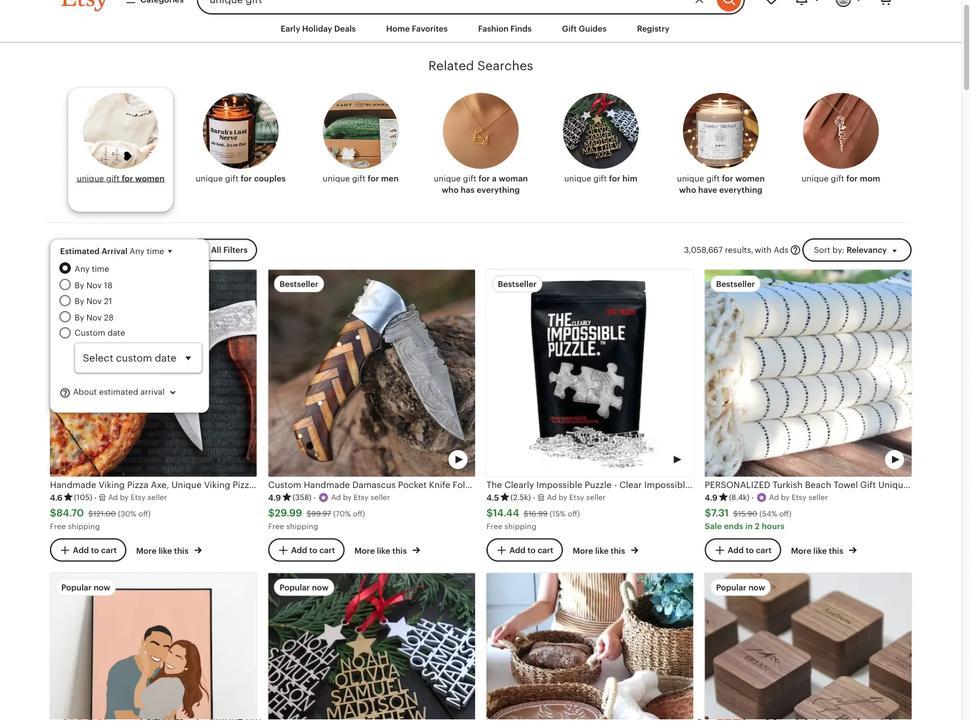 Task type: describe. For each thing, give the bounding box(es) containing it.
sale
[[705, 521, 722, 531]]

4.5
[[487, 493, 499, 502]]

1 women from the left
[[135, 174, 165, 183]]

more like this for 7.31
[[792, 546, 846, 555]]

estimated
[[60, 246, 100, 256]]

$ down '(105)'
[[88, 509, 93, 518]]

for for unique gift for couples
[[241, 174, 252, 183]]

7.31
[[712, 507, 729, 519]]

· for 14.44
[[533, 493, 536, 502]]

more like this for 84.70
[[136, 546, 191, 555]]

free for 14.44
[[487, 522, 503, 530]]

3,058,667 results,
[[684, 245, 754, 255]]

gift for for couples
[[225, 174, 239, 183]]

for inside for women who have everything
[[722, 174, 734, 183]]

registry
[[637, 24, 670, 33]]

$ 14.44 $ 16.99 (15% off) free shipping
[[487, 507, 580, 530]]

handmade viking pizza axe, unique viking pizza cutter axe with leather sheath, ideal christmas gift for her image
[[50, 269, 257, 477]]

shipping for 14.44
[[505, 522, 537, 530]]

who inside for women who have everything
[[680, 185, 697, 195]]

have
[[699, 185, 718, 195]]

d for 29.99
[[336, 493, 341, 502]]

home favorites link
[[377, 17, 457, 40]]

more like this link for 29.99
[[355, 543, 420, 556]]

seller for 84.70
[[148, 493, 167, 502]]

(358)
[[293, 493, 312, 502]]

popular now for third popular now link from right
[[61, 583, 110, 592]]

more like this link for 84.70
[[136, 543, 202, 556]]

fashion
[[478, 24, 509, 33]]

$ 84.70 $ 121.00 (30% off) free shipping
[[50, 507, 151, 530]]

any time link
[[75, 262, 202, 275]]

ends
[[724, 521, 744, 531]]

arrival
[[140, 387, 165, 397]]

(2.5k)
[[511, 493, 531, 502]]

etsy for 7.31
[[792, 493, 807, 502]]

any time
[[75, 264, 109, 274]]

29.99
[[275, 507, 302, 519]]

registry link
[[628, 17, 679, 40]]

$ up sale
[[705, 507, 712, 519]]

popular for 3rd popular now link
[[717, 583, 747, 592]]

(54%
[[760, 509, 778, 518]]

about estimated arrival button
[[59, 380, 189, 404]]

$ down 4.5
[[487, 507, 493, 519]]

all filters
[[211, 245, 248, 255]]

84.70
[[56, 507, 84, 519]]

bestseller for 14.44
[[498, 279, 537, 288]]

to for 14.44
[[528, 545, 536, 555]]

everything inside for women who have everything
[[720, 185, 763, 195]]

cart for 7.31
[[756, 545, 772, 555]]

to for 29.99
[[309, 545, 318, 555]]

relevancy
[[847, 245, 887, 255]]

guides
[[579, 24, 607, 33]]

nov for 21
[[86, 296, 102, 306]]

for inside for a woman who has everything
[[479, 174, 490, 183]]

6 gift from the left
[[707, 174, 720, 183]]

etsy for 29.99
[[354, 493, 369, 502]]

add to cart button for 84.70
[[50, 538, 126, 562]]

14.44
[[493, 507, 520, 519]]

$ down 4.6
[[50, 507, 56, 519]]

4 unique from the left
[[434, 174, 461, 183]]

6 unique from the left
[[677, 174, 705, 183]]

now for the custom wooden guitar picks box, personalized guitar pick box storage wood guitar pick organizer music gift for guitarist musician image
[[749, 583, 766, 592]]

early holiday deals link
[[271, 17, 366, 40]]

2
[[755, 521, 760, 531]]

a inside for a woman who has everything
[[492, 174, 497, 183]]

custom
[[75, 328, 105, 338]]

y for 14.44
[[564, 493, 568, 502]]

a d b y etsy seller for 14.44
[[547, 493, 606, 502]]

filters
[[223, 245, 248, 255]]

2 popular now link from the left
[[268, 573, 475, 720]]

by nov 18
[[75, 280, 113, 290]]

with
[[755, 245, 772, 255]]

d for 7.31
[[775, 493, 779, 502]]

seller for 7.31
[[809, 493, 829, 502]]

him
[[623, 174, 638, 183]]

add to cart for 84.70
[[73, 545, 117, 555]]

mom
[[860, 174, 881, 183]]

family christmas ornament - personalized ornament with names - christmas tree ornament image
[[268, 573, 475, 720]]

by nov 18 link
[[75, 279, 202, 291]]

for for unique gift for men
[[368, 174, 379, 183]]

add for 14.44
[[510, 545, 526, 555]]

unique for for men
[[323, 174, 350, 183]]

by for by nov 18
[[75, 280, 84, 290]]

add to cart button for 14.44
[[487, 538, 563, 562]]

b for 7.31
[[781, 493, 786, 502]]

gift
[[562, 24, 577, 33]]

$ down (2.5k)
[[524, 509, 529, 518]]

99.97
[[312, 509, 331, 518]]

product video element for 7.31
[[705, 269, 912, 477]]

by nov 28 link
[[75, 311, 202, 323]]

add to cart for 14.44
[[510, 545, 554, 555]]

a for 29.99
[[331, 493, 337, 502]]

for for unique gift for mom
[[847, 174, 858, 183]]

· for 7.31
[[752, 493, 754, 502]]

by:
[[833, 245, 845, 255]]

gift for for him
[[594, 174, 607, 183]]

off) for 14.44
[[568, 509, 580, 518]]

$ left 99.97
[[268, 507, 275, 519]]

about
[[73, 387, 97, 397]]

more for 29.99
[[355, 546, 375, 555]]

unique for for couples
[[196, 174, 223, 183]]

a for 84.70
[[108, 493, 113, 502]]

4.9 for 29.99
[[268, 493, 281, 502]]

for a woman who has everything
[[442, 174, 528, 195]]

fashion finds link
[[469, 17, 542, 40]]

related
[[429, 59, 474, 73]]

free for 84.70
[[50, 522, 66, 530]]

unique gift for men
[[323, 174, 399, 183]]

like for 84.70
[[159, 546, 172, 555]]

men
[[381, 174, 399, 183]]

unique gift for who
[[434, 174, 479, 183]]

holiday
[[302, 24, 332, 33]]

gift guides link
[[553, 17, 616, 40]]

early
[[281, 24, 300, 33]]

popular for third popular now link from right
[[61, 583, 92, 592]]

unique gift for mom
[[802, 174, 881, 183]]

personalized turkish beach towel gift unique, monogrammed gift for girls weekend trip,  gift for woman who have everything, christmas gifts image
[[705, 269, 912, 477]]

finds
[[511, 24, 532, 33]]

4 gift from the left
[[463, 174, 477, 183]]

more for 84.70
[[136, 546, 157, 555]]

with ads
[[755, 245, 789, 255]]

sort
[[814, 245, 831, 255]]

more for 14.44
[[573, 546, 593, 555]]

now for faceless portrait, custom illustration, personalised photo, photo illustration, personalised portrait, boyfriend gift, girlfriend gift
[[94, 583, 110, 592]]

b for 14.44
[[559, 493, 564, 502]]

more for 7.31
[[792, 546, 812, 555]]

nov for 18
[[86, 280, 102, 290]]

free for 29.99
[[268, 522, 284, 530]]

by nov 28
[[75, 313, 114, 322]]

b for 29.99
[[343, 493, 348, 502]]

nov for 28
[[86, 313, 102, 322]]

custom handmade damascus pocket knife folding knife rose & olive wood handle usa groomsmen gift personalized gift anniversary gift for him image
[[268, 269, 475, 477]]

18
[[104, 280, 113, 290]]

21
[[104, 296, 112, 306]]

b for 84.70
[[120, 493, 125, 502]]

sort by: relevancy
[[814, 245, 887, 255]]

seller for 29.99
[[371, 493, 390, 502]]

popular for 2nd popular now link from right
[[280, 583, 310, 592]]

home favorites
[[386, 24, 448, 33]]

15.90
[[739, 509, 758, 518]]

this for 29.99
[[393, 546, 407, 555]]

off) for 29.99
[[353, 509, 365, 518]]

for women who have everything
[[680, 174, 765, 195]]

add for 84.70
[[73, 545, 89, 555]]

Search for anything text field
[[197, 0, 714, 15]]

a for 14.44
[[547, 493, 552, 502]]

4.9 for 7.31
[[705, 493, 718, 502]]



Task type: vqa. For each thing, say whether or not it's contained in the screenshot.
bottom Nov
yes



Task type: locate. For each thing, give the bounding box(es) containing it.
3 more like this link from the left
[[573, 543, 639, 556]]

off) inside $ 29.99 $ 99.97 (70% off) free shipping
[[353, 509, 365, 518]]

0 horizontal spatial who
[[442, 185, 459, 195]]

1 free from the left
[[50, 522, 66, 530]]

arrival
[[102, 246, 128, 256]]

2 women from the left
[[736, 174, 765, 183]]

2 horizontal spatial now
[[749, 583, 766, 592]]

to down the $ 14.44 $ 16.99 (15% off) free shipping
[[528, 545, 536, 555]]

3 etsy from the left
[[570, 493, 585, 502]]

3 like from the left
[[595, 546, 609, 555]]

1 product video element from the left
[[268, 269, 475, 477]]

bestseller for 7.31
[[717, 279, 755, 288]]

a d b y etsy seller for 7.31
[[770, 493, 829, 502]]

shipping
[[68, 522, 100, 530], [286, 522, 318, 530], [505, 522, 537, 530]]

more like this
[[136, 546, 191, 555], [355, 546, 409, 555], [573, 546, 627, 555], [792, 546, 846, 555]]

add to cart for 29.99
[[291, 545, 335, 555]]

a d b y etsy seller up (30%
[[108, 493, 167, 502]]

1 nov from the top
[[86, 280, 102, 290]]

3 bestseller from the left
[[717, 279, 755, 288]]

0 horizontal spatial popular
[[61, 583, 92, 592]]

$
[[50, 507, 56, 519], [268, 507, 275, 519], [487, 507, 493, 519], [705, 507, 712, 519], [88, 509, 93, 518], [307, 509, 312, 518], [524, 509, 529, 518], [734, 509, 739, 518]]

b
[[120, 493, 125, 502], [343, 493, 348, 502], [559, 493, 564, 502], [781, 493, 786, 502]]

4 more like this from the left
[[792, 546, 846, 555]]

banner
[[39, 0, 924, 15]]

1 horizontal spatial any
[[130, 246, 145, 256]]

· for 29.99
[[314, 493, 316, 502]]

more down the $ 14.44 $ 16.99 (15% off) free shipping
[[573, 546, 593, 555]]

add to cart button down $ 29.99 $ 99.97 (70% off) free shipping
[[268, 538, 345, 562]]

add to cart button for 29.99
[[268, 538, 345, 562]]

a up (54%
[[770, 493, 775, 502]]

more like this for 14.44
[[573, 546, 627, 555]]

· right (2.5k)
[[533, 493, 536, 502]]

0 vertical spatial any
[[130, 246, 145, 256]]

in
[[746, 521, 753, 531]]

cart down the 2
[[756, 545, 772, 555]]

0 horizontal spatial shipping
[[68, 522, 100, 530]]

3 shipping from the left
[[505, 522, 537, 530]]

all filters button
[[188, 239, 257, 262]]

4 for from the left
[[479, 174, 490, 183]]

free inside $ 29.99 $ 99.97 (70% off) free shipping
[[268, 522, 284, 530]]

all
[[211, 245, 221, 255]]

deals
[[334, 24, 356, 33]]

(70%
[[333, 509, 351, 518]]

has
[[461, 185, 475, 195]]

2 for from the left
[[241, 174, 252, 183]]

1 horizontal spatial popular
[[280, 583, 310, 592]]

nov left 28
[[86, 313, 102, 322]]

add
[[73, 545, 89, 555], [291, 545, 307, 555], [510, 545, 526, 555], [728, 545, 744, 555]]

0 horizontal spatial 4.9
[[268, 493, 281, 502]]

16.99
[[529, 509, 548, 518]]

by for by nov 28
[[75, 313, 84, 322]]

2 add to cart from the left
[[291, 545, 335, 555]]

3 more from the left
[[573, 546, 593, 555]]

2 like from the left
[[377, 546, 391, 555]]

time up any time link
[[147, 246, 164, 256]]

1 who from the left
[[442, 185, 459, 195]]

y up (70%
[[348, 493, 352, 502]]

who inside for a woman who has everything
[[442, 185, 459, 195]]

product video element for 14.44
[[487, 269, 694, 477]]

b up hours
[[781, 493, 786, 502]]

to
[[91, 545, 99, 555], [309, 545, 318, 555], [528, 545, 536, 555], [746, 545, 754, 555]]

2 horizontal spatial popular now link
[[705, 573, 912, 720]]

3 add to cart from the left
[[510, 545, 554, 555]]

1 horizontal spatial women
[[736, 174, 765, 183]]

shipping down 29.99
[[286, 522, 318, 530]]

1 popular from the left
[[61, 583, 92, 592]]

by nov 21
[[75, 296, 112, 306]]

women
[[135, 174, 165, 183], [736, 174, 765, 183]]

d up (70%
[[336, 493, 341, 502]]

a d b y etsy seller up (54%
[[770, 493, 829, 502]]

add to cart button
[[50, 538, 126, 562], [268, 538, 345, 562], [487, 538, 563, 562], [705, 538, 782, 562]]

2 everything from the left
[[720, 185, 763, 195]]

off) for 84.70
[[138, 509, 151, 518]]

(105)
[[74, 493, 92, 502]]

add for 7.31
[[728, 545, 744, 555]]

4 off) from the left
[[780, 509, 792, 518]]

add to cart down in
[[728, 545, 772, 555]]

shipping inside the $ 14.44 $ 16.99 (15% off) free shipping
[[505, 522, 537, 530]]

like for 14.44
[[595, 546, 609, 555]]

popular now for 3rd popular now link
[[717, 583, 766, 592]]

1 horizontal spatial everything
[[720, 185, 763, 195]]

add to cart button for 7.31
[[705, 538, 782, 562]]

3 unique from the left
[[323, 174, 350, 183]]

add down the ends at the right
[[728, 545, 744, 555]]

a d b y etsy seller up (15%
[[547, 493, 606, 502]]

3 nov from the top
[[86, 313, 102, 322]]

y for 84.70
[[125, 493, 129, 502]]

time inside the select an estimated delivery date option group
[[92, 264, 109, 274]]

shipping inside $ 84.70 $ 121.00 (30% off) free shipping
[[68, 522, 100, 530]]

for for unique gift for women
[[122, 174, 133, 183]]

free down 14.44
[[487, 522, 503, 530]]

0 horizontal spatial product video element
[[268, 269, 475, 477]]

add to cart button down in
[[705, 538, 782, 562]]

this
[[174, 546, 189, 555], [393, 546, 407, 555], [611, 546, 625, 555], [829, 546, 844, 555]]

1 vertical spatial nov
[[86, 296, 102, 306]]

2 now from the left
[[312, 583, 329, 592]]

2 vertical spatial by
[[75, 313, 84, 322]]

couples
[[254, 174, 286, 183]]

free down 29.99
[[268, 522, 284, 530]]

1 horizontal spatial 4.9
[[705, 493, 718, 502]]

nov inside 'link'
[[86, 280, 102, 290]]

a for 7.31
[[770, 493, 775, 502]]

y up (15%
[[564, 493, 568, 502]]

2 4.9 from the left
[[705, 493, 718, 502]]

etsy for 84.70
[[131, 493, 146, 502]]

0 horizontal spatial any
[[75, 264, 90, 274]]

4 add to cart from the left
[[728, 545, 772, 555]]

1 a d b y etsy seller from the left
[[108, 493, 167, 502]]

a d b y etsy seller for 29.99
[[331, 493, 390, 502]]

1 horizontal spatial bestseller
[[498, 279, 537, 288]]

the clearly impossible puzzle - clear impossible jigsaw puzzle acrylic hard puzzles for adults christmas gifts puzzles funny unique puzzles image
[[487, 269, 694, 477]]

product video element
[[268, 269, 475, 477], [487, 269, 694, 477], [705, 269, 912, 477]]

2 this from the left
[[393, 546, 407, 555]]

2 bestseller from the left
[[498, 279, 537, 288]]

4 d from the left
[[775, 493, 779, 502]]

by nov 21 link
[[75, 295, 202, 307]]

2 horizontal spatial free
[[487, 522, 503, 530]]

4 seller from the left
[[809, 493, 829, 502]]

cart down the $ 14.44 $ 16.99 (15% off) free shipping
[[538, 545, 554, 555]]

1 horizontal spatial popular now
[[280, 583, 329, 592]]

about estimated arrival
[[71, 387, 165, 397]]

this for 14.44
[[611, 546, 625, 555]]

a d b y etsy seller for 84.70
[[108, 493, 167, 502]]

b up (15%
[[559, 493, 564, 502]]

7 unique from the left
[[802, 174, 829, 183]]

any
[[130, 246, 145, 256], [75, 264, 90, 274]]

· right (8.4k) on the bottom right of the page
[[752, 493, 754, 502]]

1 to from the left
[[91, 545, 99, 555]]

1 add to cart from the left
[[73, 545, 117, 555]]

add down the $ 14.44 $ 16.99 (15% off) free shipping
[[510, 545, 526, 555]]

0 vertical spatial by
[[75, 280, 84, 290]]

who left have
[[680, 185, 697, 195]]

to down in
[[746, 545, 754, 555]]

gift for for mom
[[831, 174, 845, 183]]

more down $ 29.99 $ 99.97 (70% off) free shipping
[[355, 546, 375, 555]]

1 vertical spatial by
[[75, 296, 84, 306]]

bestseller
[[280, 279, 319, 288], [498, 279, 537, 288], [717, 279, 755, 288]]

to down $ 29.99 $ 99.97 (70% off) free shipping
[[309, 545, 318, 555]]

to down $ 84.70 $ 121.00 (30% off) free shipping
[[91, 545, 99, 555]]

2 by from the top
[[75, 296, 84, 306]]

2 vertical spatial nov
[[86, 313, 102, 322]]

1 this from the left
[[174, 546, 189, 555]]

unique gift for have
[[677, 174, 722, 183]]

1 horizontal spatial shipping
[[286, 522, 318, 530]]

0 horizontal spatial unique gift
[[434, 174, 479, 183]]

0 vertical spatial nov
[[86, 280, 102, 290]]

select an estimated delivery date option group
[[59, 262, 202, 373]]

4.9
[[268, 493, 281, 502], [705, 493, 718, 502]]

add for 29.99
[[291, 545, 307, 555]]

4 cart from the left
[[756, 545, 772, 555]]

0 horizontal spatial bestseller
[[280, 279, 319, 288]]

4 like from the left
[[814, 546, 827, 555]]

free down 84.70
[[50, 522, 66, 530]]

3 a d b y etsy seller from the left
[[547, 493, 606, 502]]

more down (30%
[[136, 546, 157, 555]]

to for 7.31
[[746, 545, 754, 555]]

d up (54%
[[775, 493, 779, 502]]

by inside 'link'
[[75, 280, 84, 290]]

favorites
[[412, 24, 448, 33]]

1 bestseller from the left
[[280, 279, 319, 288]]

custom wooden guitar picks box, personalized guitar pick box storage wood guitar pick organizer music gift for guitarist musician image
[[705, 573, 912, 720]]

28
[[104, 313, 114, 322]]

1 popular now link from the left
[[50, 573, 257, 720]]

shipping for 84.70
[[68, 522, 100, 530]]

etsy for 14.44
[[570, 493, 585, 502]]

b up (70%
[[343, 493, 348, 502]]

gift for for men
[[352, 174, 366, 183]]

$ 7.31 $ 15.90 (54% off) sale ends in 2 hours
[[705, 507, 792, 531]]

free inside $ 84.70 $ 121.00 (30% off) free shipping
[[50, 522, 66, 530]]

unique gift for him
[[564, 174, 638, 183]]

4.9 up 7.31
[[705, 493, 718, 502]]

4 add to cart button from the left
[[705, 538, 782, 562]]

a up (15%
[[547, 493, 552, 502]]

d up (15%
[[552, 493, 557, 502]]

any up any time link
[[130, 246, 145, 256]]

off)
[[138, 509, 151, 518], [353, 509, 365, 518], [568, 509, 580, 518], [780, 509, 792, 518]]

4 this from the left
[[829, 546, 844, 555]]

add to cart down the $ 14.44 $ 16.99 (15% off) free shipping
[[510, 545, 554, 555]]

1 vertical spatial time
[[92, 264, 109, 274]]

add to cart for 7.31
[[728, 545, 772, 555]]

3 · from the left
[[533, 493, 536, 502]]

popular now for 2nd popular now link from right
[[280, 583, 329, 592]]

gift guides
[[562, 24, 607, 33]]

3 to from the left
[[528, 545, 536, 555]]

$ up the ends at the right
[[734, 509, 739, 518]]

now for family christmas ornament - personalized ornament with names - christmas tree ornament image
[[312, 583, 329, 592]]

more like this for 29.99
[[355, 546, 409, 555]]

1 horizontal spatial free
[[268, 522, 284, 530]]

y for 7.31
[[786, 493, 790, 502]]

4.6
[[50, 493, 63, 502]]

5 gift from the left
[[594, 174, 607, 183]]

2 add to cart button from the left
[[268, 538, 345, 562]]

3 more like this from the left
[[573, 546, 627, 555]]

4 to from the left
[[746, 545, 754, 555]]

1 horizontal spatial product video element
[[487, 269, 694, 477]]

1 cart from the left
[[101, 545, 117, 555]]

everything down woman
[[477, 185, 520, 195]]

b up (30%
[[120, 493, 125, 502]]

2 horizontal spatial product video element
[[705, 269, 912, 477]]

3 now from the left
[[749, 583, 766, 592]]

add down $ 29.99 $ 99.97 (70% off) free shipping
[[291, 545, 307, 555]]

unique gift
[[434, 174, 479, 183], [677, 174, 722, 183]]

4 etsy from the left
[[792, 493, 807, 502]]

unique christmas gift ideas for holiday gifts thank you handmade gift basket for mom as a hostess gift bread warming tray image
[[487, 573, 694, 720]]

unique gift up the 'has'
[[434, 174, 479, 183]]

3 off) from the left
[[568, 509, 580, 518]]

121.00
[[93, 509, 116, 518]]

cart
[[101, 545, 117, 555], [320, 545, 335, 555], [538, 545, 554, 555], [756, 545, 772, 555]]

off) right (30%
[[138, 509, 151, 518]]

$ 29.99 $ 99.97 (70% off) free shipping
[[268, 507, 365, 530]]

3 this from the left
[[611, 546, 625, 555]]

who left the 'has'
[[442, 185, 459, 195]]

2 · from the left
[[314, 493, 316, 502]]

for
[[122, 174, 133, 183], [241, 174, 252, 183], [368, 174, 379, 183], [479, 174, 490, 183], [609, 174, 621, 183], [722, 174, 734, 183], [847, 174, 858, 183]]

0 horizontal spatial popular now link
[[50, 573, 257, 720]]

woman
[[499, 174, 528, 183]]

y for 29.99
[[348, 493, 352, 502]]

1 horizontal spatial unique gift
[[677, 174, 722, 183]]

y up (30%
[[125, 493, 129, 502]]

cart down $ 84.70 $ 121.00 (30% off) free shipping
[[101, 545, 117, 555]]

2 horizontal spatial popular now
[[717, 583, 766, 592]]

1 horizontal spatial time
[[147, 246, 164, 256]]

2 a d b y etsy seller from the left
[[331, 493, 390, 502]]

popular now
[[61, 583, 110, 592], [280, 583, 329, 592], [717, 583, 766, 592]]

nov left the 18
[[86, 280, 102, 290]]

unique for for women
[[77, 174, 104, 183]]

3 by from the top
[[75, 313, 84, 322]]

add down $ 84.70 $ 121.00 (30% off) free shipping
[[73, 545, 89, 555]]

to for 84.70
[[91, 545, 99, 555]]

time up by nov 18
[[92, 264, 109, 274]]

0 vertical spatial time
[[147, 246, 164, 256]]

(8.4k)
[[729, 493, 750, 502]]

product video element for 29.99
[[268, 269, 475, 477]]

free
[[50, 522, 66, 530], [268, 522, 284, 530], [487, 522, 503, 530]]

1 off) from the left
[[138, 509, 151, 518]]

off) right (15%
[[568, 509, 580, 518]]

1 y from the left
[[125, 493, 129, 502]]

ads
[[774, 245, 789, 255]]

0 horizontal spatial everything
[[477, 185, 520, 195]]

by for by nov 21
[[75, 296, 84, 306]]

2 seller from the left
[[371, 493, 390, 502]]

3 popular from the left
[[717, 583, 747, 592]]

add to cart down $ 29.99 $ 99.97 (70% off) free shipping
[[291, 545, 335, 555]]

add to cart down $ 84.70 $ 121.00 (30% off) free shipping
[[73, 545, 117, 555]]

cart for 14.44
[[538, 545, 554, 555]]

5 for from the left
[[609, 174, 621, 183]]

0 horizontal spatial popular now
[[61, 583, 110, 592]]

y up $ 7.31 $ 15.90 (54% off) sale ends in 2 hours
[[786, 493, 790, 502]]

date
[[108, 328, 125, 338]]

everything inside for a woman who has everything
[[477, 185, 520, 195]]

3 popular now link from the left
[[705, 573, 912, 720]]

off) inside the $ 14.44 $ 16.99 (15% off) free shipping
[[568, 509, 580, 518]]

searches
[[478, 59, 534, 73]]

d
[[113, 493, 118, 502], [336, 493, 341, 502], [552, 493, 557, 502], [775, 493, 779, 502]]

by up custom
[[75, 313, 84, 322]]

women inside for women who have everything
[[736, 174, 765, 183]]

2 nov from the top
[[86, 296, 102, 306]]

menu bar
[[39, 15, 924, 43]]

a up (70%
[[331, 493, 337, 502]]

0 horizontal spatial time
[[92, 264, 109, 274]]

3 popular now from the left
[[717, 583, 766, 592]]

everything
[[477, 185, 520, 195], [720, 185, 763, 195]]

1 · from the left
[[94, 493, 97, 502]]

1 4.9 from the left
[[268, 493, 281, 502]]

off) inside $ 7.31 $ 15.90 (54% off) sale ends in 2 hours
[[780, 509, 792, 518]]

1 shipping from the left
[[68, 522, 100, 530]]

2 add from the left
[[291, 545, 307, 555]]

a d b y etsy seller up (70%
[[331, 493, 390, 502]]

like for 29.99
[[377, 546, 391, 555]]

1 like from the left
[[159, 546, 172, 555]]

by down by nov 18
[[75, 296, 84, 306]]

1 unique from the left
[[77, 174, 104, 183]]

more
[[136, 546, 157, 555], [355, 546, 375, 555], [573, 546, 593, 555], [792, 546, 812, 555]]

a
[[492, 174, 497, 183], [108, 493, 113, 502], [331, 493, 337, 502], [547, 493, 552, 502], [770, 493, 775, 502]]

unique gift for women
[[77, 174, 165, 183]]

gift for for women
[[106, 174, 120, 183]]

free inside the $ 14.44 $ 16.99 (15% off) free shipping
[[487, 522, 503, 530]]

add to cart button down $ 84.70 $ 121.00 (30% off) free shipping
[[50, 538, 126, 562]]

3 b from the left
[[559, 493, 564, 502]]

cart down $ 29.99 $ 99.97 (70% off) free shipping
[[320, 545, 335, 555]]

1 etsy from the left
[[131, 493, 146, 502]]

any down estimated
[[75, 264, 90, 274]]

4 add from the left
[[728, 545, 744, 555]]

4 y from the left
[[786, 493, 790, 502]]

cart for 29.99
[[320, 545, 335, 555]]

0 horizontal spatial now
[[94, 583, 110, 592]]

everything right have
[[720, 185, 763, 195]]

7 for from the left
[[847, 174, 858, 183]]

bestseller for 29.99
[[280, 279, 319, 288]]

menu bar containing early holiday deals
[[39, 15, 924, 43]]

related searches
[[429, 59, 534, 73]]

4.9 up 29.99
[[268, 493, 281, 502]]

unique gift up have
[[677, 174, 722, 183]]

hours
[[762, 521, 785, 531]]

unique for for mom
[[802, 174, 829, 183]]

faceless portrait, custom illustration, personalised photo, photo illustration, personalised portrait, boyfriend gift, girlfriend gift image
[[50, 573, 257, 720]]

1 b from the left
[[120, 493, 125, 502]]

(15%
[[550, 509, 566, 518]]

estimated
[[99, 387, 138, 397]]

nov left 21
[[86, 296, 102, 306]]

off) right (54%
[[780, 509, 792, 518]]

0 horizontal spatial women
[[135, 174, 165, 183]]

2 etsy from the left
[[354, 493, 369, 502]]

estimated arrival any time
[[60, 246, 164, 256]]

d up 121.00
[[113, 493, 118, 502]]

· right (358)
[[314, 493, 316, 502]]

1 vertical spatial any
[[75, 264, 90, 274]]

1 horizontal spatial who
[[680, 185, 697, 195]]

more like this link
[[136, 543, 202, 556], [355, 543, 420, 556], [573, 543, 639, 556], [792, 543, 857, 556]]

a left woman
[[492, 174, 497, 183]]

1 by from the top
[[75, 280, 84, 290]]

2 product video element from the left
[[487, 269, 694, 477]]

0 horizontal spatial free
[[50, 522, 66, 530]]

off) for 7.31
[[780, 509, 792, 518]]

(30%
[[118, 509, 136, 518]]

unique
[[77, 174, 104, 183], [196, 174, 223, 183], [323, 174, 350, 183], [434, 174, 461, 183], [564, 174, 592, 183], [677, 174, 705, 183], [802, 174, 829, 183]]

seller
[[148, 493, 167, 502], [371, 493, 390, 502], [587, 493, 606, 502], [809, 493, 829, 502]]

7 gift from the left
[[831, 174, 845, 183]]

shipping inside $ 29.99 $ 99.97 (70% off) free shipping
[[286, 522, 318, 530]]

3,058,667
[[684, 245, 723, 255]]

like for 7.31
[[814, 546, 827, 555]]

for for unique gift for him
[[609, 174, 621, 183]]

etsy
[[131, 493, 146, 502], [354, 493, 369, 502], [570, 493, 585, 502], [792, 493, 807, 502]]

3 y from the left
[[564, 493, 568, 502]]

· right '(105)'
[[94, 493, 97, 502]]

results,
[[725, 245, 754, 255]]

3 product video element from the left
[[705, 269, 912, 477]]

2 unique gift from the left
[[677, 174, 722, 183]]

2 gift from the left
[[225, 174, 239, 183]]

2 b from the left
[[343, 493, 348, 502]]

off) inside $ 84.70 $ 121.00 (30% off) free shipping
[[138, 509, 151, 518]]

home
[[386, 24, 410, 33]]

unique gift for couples
[[196, 174, 286, 183]]

cart for 84.70
[[101, 545, 117, 555]]

1 horizontal spatial now
[[312, 583, 329, 592]]

custom date
[[75, 328, 125, 338]]

1 add from the left
[[73, 545, 89, 555]]

a up 121.00
[[108, 493, 113, 502]]

1 popular now from the left
[[61, 583, 110, 592]]

early holiday deals
[[281, 24, 356, 33]]

$ down (358)
[[307, 509, 312, 518]]

2 popular from the left
[[280, 583, 310, 592]]

seller for 14.44
[[587, 493, 606, 502]]

2 free from the left
[[268, 522, 284, 530]]

·
[[94, 493, 97, 502], [314, 493, 316, 502], [533, 493, 536, 502], [752, 493, 754, 502]]

popular
[[61, 583, 92, 592], [280, 583, 310, 592], [717, 583, 747, 592]]

off) right (70%
[[353, 509, 365, 518]]

None search field
[[197, 0, 745, 15]]

4 a d b y etsy seller from the left
[[770, 493, 829, 502]]

1 horizontal spatial popular now link
[[268, 573, 475, 720]]

1 for from the left
[[122, 174, 133, 183]]

fashion finds
[[478, 24, 532, 33]]

this for 7.31
[[829, 546, 844, 555]]

2 horizontal spatial shipping
[[505, 522, 537, 530]]

add to cart button down the $ 14.44 $ 16.99 (15% off) free shipping
[[487, 538, 563, 562]]

2 d from the left
[[336, 493, 341, 502]]

shipping down 14.44
[[505, 522, 537, 530]]

1 unique gift from the left
[[434, 174, 479, 183]]

shipping down 84.70
[[68, 522, 100, 530]]

2 horizontal spatial popular
[[717, 583, 747, 592]]

2 horizontal spatial bestseller
[[717, 279, 755, 288]]

1 more from the left
[[136, 546, 157, 555]]

more down $ 7.31 $ 15.90 (54% off) sale ends in 2 hours
[[792, 546, 812, 555]]

any inside the select an estimated delivery date option group
[[75, 264, 90, 274]]

more like this link for 7.31
[[792, 543, 857, 556]]

by down any time
[[75, 280, 84, 290]]

2 shipping from the left
[[286, 522, 318, 530]]

unique for for him
[[564, 174, 592, 183]]

d for 14.44
[[552, 493, 557, 502]]



